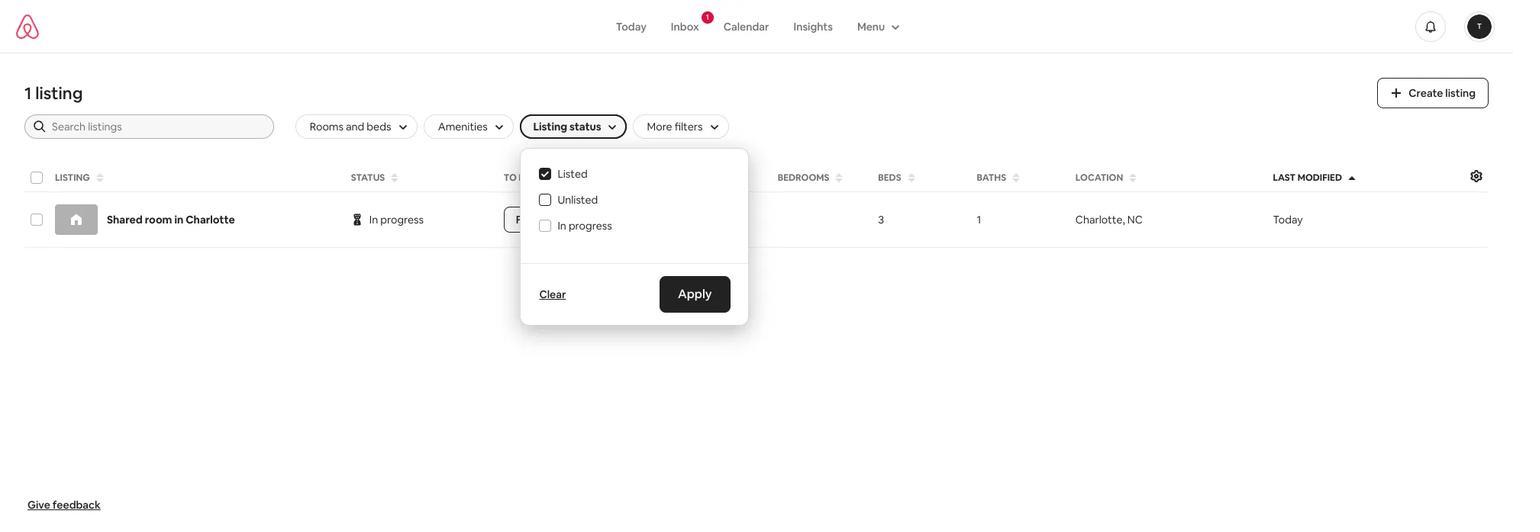 Task type: locate. For each thing, give the bounding box(es) containing it.
in progress down "status" button
[[369, 213, 424, 227]]

main navigation menu image
[[1467, 14, 1492, 39]]

listing for listing status
[[533, 120, 567, 134]]

0 horizontal spatial listing
[[55, 172, 90, 184]]

progress down "status" button
[[380, 213, 424, 227]]

status button
[[346, 167, 496, 189]]

inbox
[[671, 19, 699, 33]]

3
[[878, 213, 884, 227]]

0 horizontal spatial progress
[[380, 213, 424, 227]]

1 for 1 listing
[[24, 82, 32, 104]]

location button
[[1071, 167, 1265, 189]]

beds button
[[874, 167, 969, 189]]

in progress for shared room in charlotte
[[369, 213, 424, 227]]

in progress inside apply dialog
[[558, 219, 612, 233]]

0 vertical spatial 1
[[706, 12, 709, 22]]

today
[[616, 19, 647, 33], [1273, 213, 1303, 227]]

listing inside button
[[55, 172, 90, 184]]

clear button
[[533, 282, 572, 308]]

status
[[570, 120, 601, 134]]

shared room in charlotte
[[107, 213, 235, 227]]

baths
[[977, 172, 1006, 184]]

in inside apply dialog
[[558, 219, 566, 233]]

last
[[1273, 172, 1296, 184]]

0 vertical spatial today
[[616, 19, 647, 33]]

bedrooms
[[778, 172, 829, 184]]

in down status
[[369, 213, 378, 227]]

listing
[[533, 120, 567, 134], [55, 172, 90, 184]]

1 horizontal spatial in
[[558, 219, 566, 233]]

listing
[[35, 82, 83, 104], [1445, 86, 1476, 100]]

feedback
[[53, 499, 101, 512]]

listing inside dropdown button
[[533, 120, 567, 134]]

baths button
[[972, 167, 1068, 189]]

create
[[1409, 86, 1443, 100]]

1 listing
[[24, 82, 83, 104]]

0 vertical spatial listing
[[533, 120, 567, 134]]

give feedback
[[27, 499, 101, 512]]

0 horizontal spatial 1
[[24, 82, 32, 104]]

1 horizontal spatial in progress
[[558, 219, 612, 233]]

0 horizontal spatial listing
[[35, 82, 83, 104]]

listed
[[558, 167, 588, 181]]

1 horizontal spatial progress
[[569, 219, 612, 233]]

listing for create listing
[[1445, 86, 1476, 100]]

progress inside apply dialog
[[569, 219, 612, 233]]

1 vertical spatial today
[[1273, 213, 1303, 227]]

in down unlisted
[[558, 219, 566, 233]]

1
[[706, 12, 709, 22], [24, 82, 32, 104], [977, 213, 981, 227]]

listing for 1 listing
[[35, 82, 83, 104]]

progress down unlisted
[[569, 219, 612, 233]]

charlotte,
[[1076, 213, 1125, 227]]

in for unlisted
[[558, 219, 566, 233]]

listing button
[[50, 167, 343, 189]]

1 vertical spatial listing
[[55, 172, 90, 184]]

today down last
[[1273, 213, 1303, 227]]

in progress for unlisted
[[558, 219, 612, 233]]

0 horizontal spatial today
[[616, 19, 647, 33]]

1 horizontal spatial listing
[[1445, 86, 1476, 100]]

1 horizontal spatial 1
[[706, 12, 709, 22]]

in progress
[[369, 213, 424, 227], [558, 219, 612, 233]]

in progress down unlisted
[[558, 219, 612, 233]]

0 horizontal spatial in progress
[[369, 213, 424, 227]]

2 vertical spatial 1
[[977, 213, 981, 227]]

today left inbox on the top of the page
[[616, 19, 647, 33]]

2 horizontal spatial 1
[[977, 213, 981, 227]]

progress
[[380, 213, 424, 227], [569, 219, 612, 233]]

1 for 1
[[977, 213, 981, 227]]

1 vertical spatial 1
[[24, 82, 32, 104]]

last modified button
[[1268, 167, 1463, 189]]

in for shared room in charlotte
[[369, 213, 378, 227]]

in
[[369, 213, 378, 227], [558, 219, 566, 233]]

1 horizontal spatial listing
[[533, 120, 567, 134]]

0 horizontal spatial in
[[369, 213, 378, 227]]



Task type: describe. For each thing, give the bounding box(es) containing it.
finish link
[[504, 207, 557, 233]]

listing for listing
[[55, 172, 90, 184]]

progress for shared room in charlotte
[[380, 213, 424, 227]]

1 listing heading
[[24, 82, 1359, 104]]

apply
[[678, 286, 712, 302]]

menu button
[[845, 12, 909, 41]]

clear
[[539, 288, 566, 302]]

create listing link
[[1377, 78, 1489, 108]]

charlotte
[[186, 213, 235, 227]]

charlotte, nc
[[1076, 213, 1143, 227]]

create listing
[[1409, 86, 1476, 100]]

nc
[[1127, 213, 1143, 227]]

insights link
[[781, 12, 845, 41]]

inbox 1 calendar
[[671, 12, 769, 33]]

listing status
[[533, 120, 601, 134]]

give
[[27, 499, 50, 512]]

Search text field
[[52, 119, 263, 134]]

shared
[[107, 213, 143, 227]]

1 horizontal spatial today
[[1273, 213, 1303, 227]]

apply dialog
[[520, 148, 749, 326]]

insights
[[794, 19, 833, 33]]

give feedback button
[[21, 492, 107, 518]]

progress for unlisted
[[569, 219, 612, 233]]

bedrooms button
[[773, 167, 871, 189]]

modified
[[1298, 172, 1342, 184]]

beds
[[878, 172, 901, 184]]

finish
[[516, 213, 544, 227]]

in
[[174, 213, 183, 227]]

1 inside inbox 1 calendar
[[706, 12, 709, 22]]

location
[[1076, 172, 1123, 184]]

listing status button
[[520, 115, 627, 139]]

menu
[[857, 19, 885, 33]]

calendar link
[[711, 12, 781, 41]]

calendar
[[723, 19, 769, 33]]

status
[[351, 172, 385, 184]]

room
[[145, 213, 172, 227]]

apply button
[[660, 276, 730, 313]]

last modified
[[1273, 172, 1342, 184]]

today link
[[604, 12, 659, 41]]

unlisted
[[558, 193, 598, 207]]



Task type: vqa. For each thing, say whether or not it's contained in the screenshot.
1st away from the right
no



